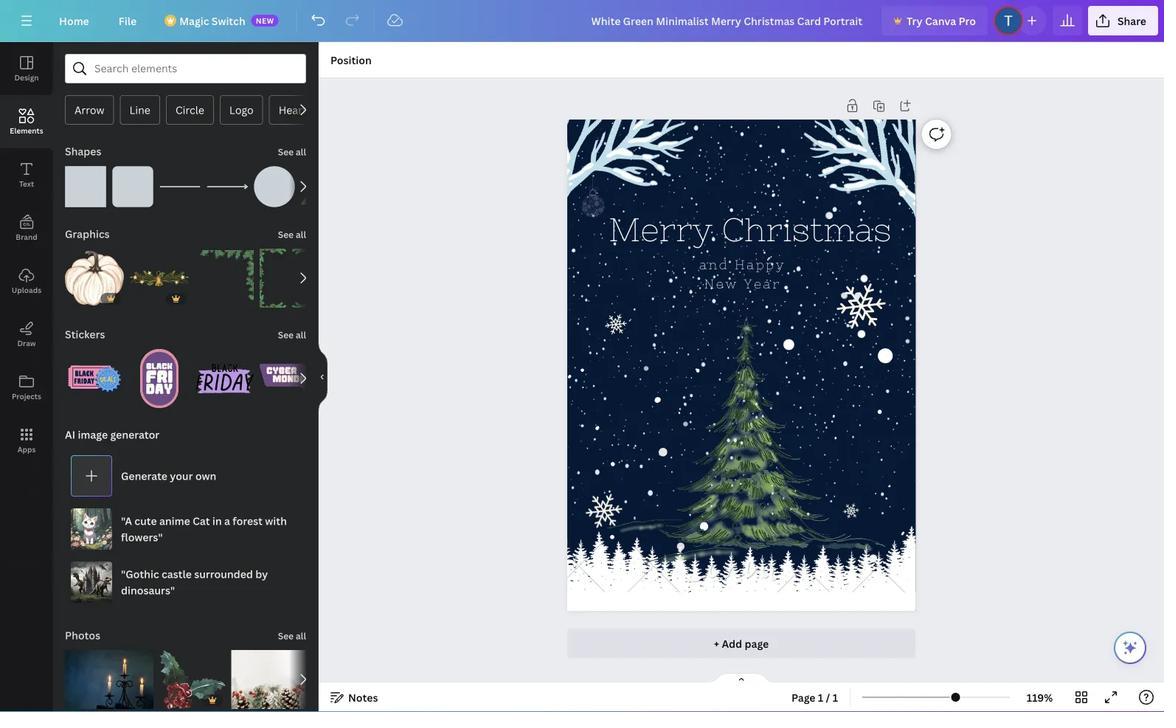 Task type: describe. For each thing, give the bounding box(es) containing it.
119%
[[1027, 690, 1053, 704]]

file
[[119, 14, 137, 28]]

generate your own
[[121, 469, 216, 483]]

heart button
[[269, 95, 316, 125]]

ai
[[65, 428, 75, 442]]

projects
[[12, 391, 41, 401]]

arrow
[[75, 103, 104, 117]]

in
[[212, 514, 222, 528]]

draw button
[[0, 308, 53, 361]]

decorative christmas border image
[[260, 249, 319, 308]]

cat
[[193, 514, 210, 528]]

all for stickers
[[296, 329, 306, 341]]

see all button for graphics
[[276, 219, 308, 249]]

Search elements search field
[[94, 55, 277, 83]]

christmas decorations at home image
[[231, 650, 320, 709]]

line button
[[120, 95, 160, 125]]

castle
[[162, 567, 192, 581]]

cute
[[135, 514, 157, 528]]

Design title text field
[[580, 6, 876, 35]]

new
[[704, 276, 738, 291]]

generate
[[121, 469, 167, 483]]

1 1 from the left
[[818, 690, 824, 704]]

side panel tab list
[[0, 42, 53, 467]]

canva assistant image
[[1122, 639, 1139, 657]]

merry christmas
[[609, 211, 892, 248]]

your
[[170, 469, 193, 483]]

magic switch
[[179, 14, 245, 28]]

surrounded
[[194, 567, 253, 581]]

christmas mistletoe branch watercolor illustration image
[[159, 650, 225, 709]]

christmas
[[722, 211, 892, 248]]

home link
[[47, 6, 101, 35]]

hide image
[[318, 342, 328, 412]]

add
[[722, 636, 742, 650]]

"gothic
[[121, 567, 159, 581]]

"gothic castle surrounded by dinosaurs"
[[121, 567, 268, 597]]

and
[[699, 257, 729, 272]]

see all for shapes
[[278, 146, 306, 158]]

show pages image
[[706, 672, 777, 684]]

forest silhouette image
[[541, 521, 916, 608]]

all for shapes
[[296, 146, 306, 158]]

position
[[331, 53, 372, 67]]

with
[[265, 514, 287, 528]]

share
[[1118, 14, 1147, 28]]

year
[[744, 276, 781, 291]]

file button
[[107, 6, 148, 35]]

+ add page
[[714, 636, 769, 650]]

see all for photos
[[278, 630, 306, 642]]

see all button for shapes
[[276, 137, 308, 166]]

shapes button
[[63, 137, 103, 166]]

see all for stickers
[[278, 329, 306, 341]]

happy
[[735, 257, 786, 272]]

by
[[255, 567, 268, 581]]

stickers
[[65, 327, 105, 341]]

ai image generator
[[65, 428, 160, 442]]

logo
[[229, 103, 254, 117]]

/
[[826, 690, 830, 704]]

see for photos
[[278, 630, 294, 642]]

black metal candle holder with white candles image
[[65, 650, 153, 709]]

design
[[14, 72, 39, 82]]

notes button
[[325, 685, 384, 709]]

pro
[[959, 14, 976, 28]]

119% button
[[1016, 685, 1064, 709]]

logo button
[[220, 95, 263, 125]]

arrow button
[[65, 95, 114, 125]]

+
[[714, 636, 719, 650]]

generator
[[110, 428, 160, 442]]

elements button
[[0, 95, 53, 148]]



Task type: locate. For each thing, give the bounding box(es) containing it.
see all
[[278, 146, 306, 158], [278, 228, 306, 241], [278, 329, 306, 341], [278, 630, 306, 642]]

rounded square image
[[112, 166, 153, 207]]

page
[[792, 690, 816, 704]]

switch
[[212, 14, 245, 28]]

try canva pro button
[[882, 6, 988, 35]]

draw
[[17, 338, 36, 348]]

1 see from the top
[[278, 146, 294, 158]]

4 all from the top
[[296, 630, 306, 642]]

1 see all button from the top
[[276, 137, 308, 166]]

christmas (new year) element image
[[581, 186, 605, 218]]

main menu bar
[[0, 0, 1164, 42]]

see all up white circle shape image
[[278, 146, 306, 158]]

flowers"
[[121, 530, 163, 544]]

see up white circle shape image
[[278, 146, 294, 158]]

see for stickers
[[278, 329, 294, 341]]

1 left /
[[818, 690, 824, 704]]

3 see from the top
[[278, 329, 294, 341]]

1 all from the top
[[296, 146, 306, 158]]

see for shapes
[[278, 146, 294, 158]]

photos
[[65, 628, 100, 642]]

photos button
[[63, 621, 102, 650]]

try
[[907, 14, 923, 28]]

2 add this line to the canvas image from the left
[[207, 166, 248, 207]]

uploads
[[12, 285, 41, 295]]

4 see all button from the top
[[276, 621, 308, 650]]

elements
[[10, 125, 43, 135]]

2 1 from the left
[[833, 690, 838, 704]]

see all down decorative christmas border "image"
[[278, 329, 306, 341]]

line
[[129, 103, 150, 117]]

+ add page button
[[567, 629, 916, 658]]

graphics button
[[63, 219, 111, 249]]

see all up christmas decorations at home image
[[278, 630, 306, 642]]

projects button
[[0, 361, 53, 414]]

2 see all from the top
[[278, 228, 306, 241]]

see all button
[[276, 137, 308, 166], [276, 219, 308, 249], [276, 319, 308, 349], [276, 621, 308, 650]]

watercolor christmas border image
[[195, 249, 254, 308]]

all up decorative christmas border "image"
[[296, 228, 306, 241]]

all for photos
[[296, 630, 306, 642]]

all for graphics
[[296, 228, 306, 241]]

design button
[[0, 42, 53, 95]]

group
[[65, 157, 106, 207], [112, 157, 153, 207], [254, 157, 295, 207], [65, 240, 124, 308], [195, 240, 254, 308], [130, 249, 189, 308], [260, 249, 319, 308], [65, 340, 124, 408], [130, 340, 189, 408], [195, 349, 254, 408], [260, 349, 319, 408], [65, 641, 153, 709], [159, 650, 225, 709], [231, 650, 320, 709]]

brand
[[16, 232, 37, 242]]

see for graphics
[[278, 228, 294, 241]]

see all up decorative christmas border "image"
[[278, 228, 306, 241]]

dinosaurs"
[[121, 583, 175, 597]]

apps
[[17, 444, 36, 454]]

2 see all button from the top
[[276, 219, 308, 249]]

triangle up image
[[301, 166, 342, 207]]

position button
[[325, 48, 378, 72]]

1 add this line to the canvas image from the left
[[159, 166, 201, 207]]

0 horizontal spatial add this line to the canvas image
[[159, 166, 201, 207]]

circle button
[[166, 95, 214, 125]]

all down decorative christmas border "image"
[[296, 329, 306, 341]]

text
[[19, 179, 34, 189]]

3 see all from the top
[[278, 329, 306, 341]]

see all for graphics
[[278, 228, 306, 241]]

magic
[[179, 14, 209, 28]]

forest
[[233, 514, 263, 528]]

1 right /
[[833, 690, 838, 704]]

stickers button
[[63, 319, 107, 349]]

"a
[[121, 514, 132, 528]]

1 horizontal spatial 1
[[833, 690, 838, 704]]

and happy new year
[[699, 257, 786, 291]]

all
[[296, 146, 306, 158], [296, 228, 306, 241], [296, 329, 306, 341], [296, 630, 306, 642]]

see up christmas decorations at home image
[[278, 630, 294, 642]]

uploads button
[[0, 255, 53, 308]]

canva
[[925, 14, 956, 28]]

circle
[[175, 103, 204, 117]]

add this line to the canvas image right rounded square image
[[159, 166, 201, 207]]

1 horizontal spatial add this line to the canvas image
[[207, 166, 248, 207]]

2 all from the top
[[296, 228, 306, 241]]

all up triangle up "image" in the left of the page
[[296, 146, 306, 158]]

1
[[818, 690, 824, 704], [833, 690, 838, 704]]

see down decorative christmas border "image"
[[278, 329, 294, 341]]

page 1 / 1
[[792, 690, 838, 704]]

white circle shape image
[[254, 166, 295, 207]]

brand button
[[0, 201, 53, 255]]

image
[[78, 428, 108, 442]]

anime
[[159, 514, 190, 528]]

notes
[[348, 690, 378, 704]]

shapes
[[65, 144, 101, 158]]

page
[[745, 636, 769, 650]]

watercolor white pumpkin image
[[65, 249, 124, 308]]

add this line to the canvas image
[[159, 166, 201, 207], [207, 166, 248, 207]]

christmas arrangement watercolor image
[[130, 249, 189, 308]]

merry
[[609, 211, 713, 248]]

share button
[[1088, 6, 1158, 35]]

4 see all from the top
[[278, 630, 306, 642]]

add this line to the canvas image left white circle shape image
[[207, 166, 248, 207]]

see all button for stickers
[[276, 319, 308, 349]]

heart
[[279, 103, 307, 117]]

2 see from the top
[[278, 228, 294, 241]]

see all button for photos
[[276, 621, 308, 650]]

all up christmas decorations at home image
[[296, 630, 306, 642]]

see up decorative christmas border "image"
[[278, 228, 294, 241]]

own
[[195, 469, 216, 483]]

apps button
[[0, 414, 53, 467]]

3 see all button from the top
[[276, 319, 308, 349]]

0 horizontal spatial 1
[[818, 690, 824, 704]]

4 see from the top
[[278, 630, 294, 642]]

"a cute anime cat in a forest with flowers"
[[121, 514, 287, 544]]

home
[[59, 14, 89, 28]]

square image
[[65, 166, 106, 207]]

3 all from the top
[[296, 329, 306, 341]]

1 see all from the top
[[278, 146, 306, 158]]

graphics
[[65, 227, 110, 241]]

a
[[224, 514, 230, 528]]

new
[[256, 15, 274, 25]]

text button
[[0, 148, 53, 201]]

see
[[278, 146, 294, 158], [278, 228, 294, 241], [278, 329, 294, 341], [278, 630, 294, 642]]

try canva pro
[[907, 14, 976, 28]]



Task type: vqa. For each thing, say whether or not it's contained in the screenshot.
Shapes's See
yes



